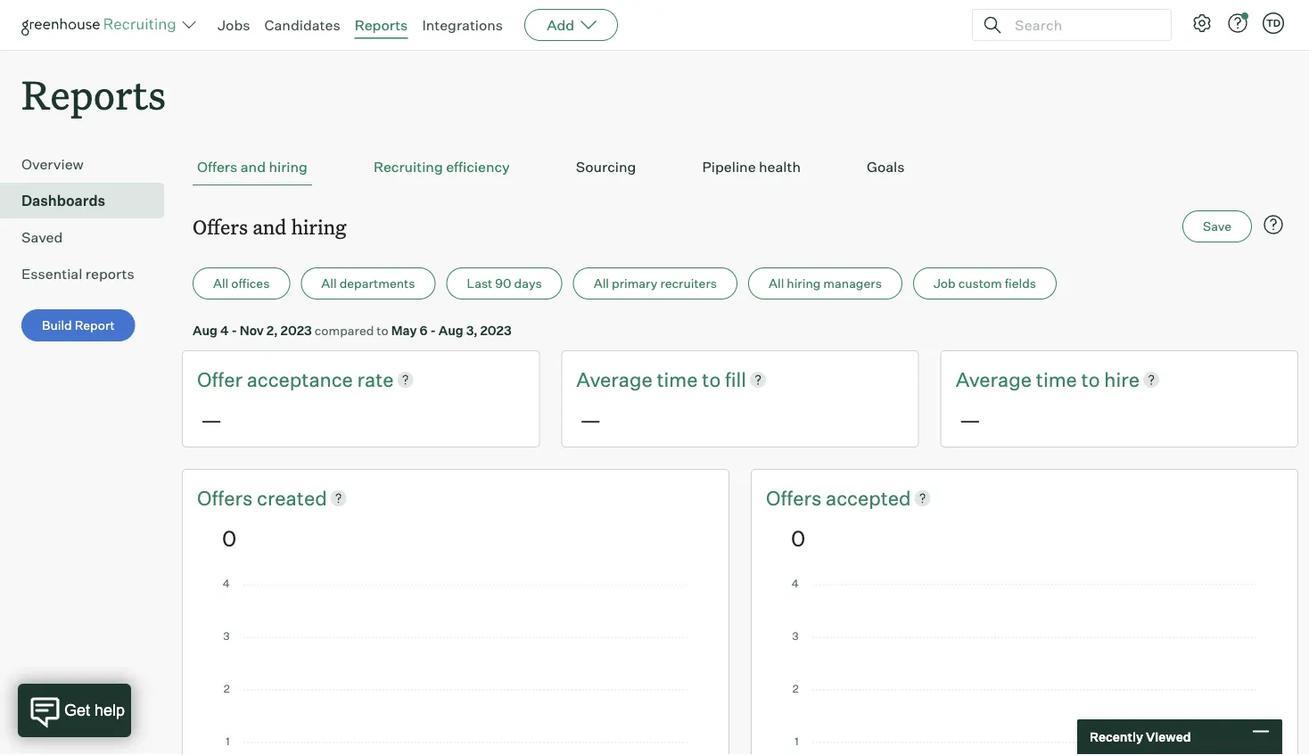 Task type: describe. For each thing, give the bounding box(es) containing it.
— for hire
[[960, 406, 981, 433]]

custom
[[959, 276, 1002, 291]]

xychart image for created
[[222, 580, 690, 756]]

4
[[220, 323, 229, 338]]

essential reports
[[21, 265, 134, 283]]

offers and hiring button
[[193, 149, 312, 186]]

all offices button
[[193, 268, 290, 300]]

hire link
[[1105, 366, 1140, 393]]

report
[[75, 318, 115, 333]]

td
[[1267, 17, 1281, 29]]

1 - from the left
[[231, 323, 237, 338]]

departments
[[340, 276, 415, 291]]

time link for fill
[[657, 366, 702, 393]]

all hiring managers button
[[748, 268, 903, 300]]

pipeline
[[702, 158, 756, 176]]

jobs
[[218, 16, 250, 34]]

pipeline health button
[[698, 149, 806, 186]]

0 horizontal spatial to
[[377, 323, 389, 338]]

average for fill
[[577, 367, 653, 392]]

saved
[[21, 229, 63, 246]]

viewed
[[1146, 730, 1191, 745]]

candidates link
[[265, 16, 340, 34]]

to for hire
[[1082, 367, 1100, 392]]

to link for fill
[[702, 366, 725, 393]]

1 2023 from the left
[[281, 323, 312, 338]]

average for hire
[[956, 367, 1032, 392]]

compared
[[315, 323, 374, 338]]

acceptance
[[247, 367, 353, 392]]

0 for created
[[222, 525, 237, 552]]

all for all hiring managers
[[769, 276, 784, 291]]

1 vertical spatial offers and hiring
[[193, 213, 347, 240]]

job custom fields button
[[913, 268, 1057, 300]]

to for fill
[[702, 367, 721, 392]]

rate link
[[357, 366, 394, 393]]

may
[[391, 323, 417, 338]]

average time to for fill
[[577, 367, 725, 392]]

0 for accepted
[[791, 525, 806, 552]]

reports link
[[355, 16, 408, 34]]

all for all offices
[[213, 276, 229, 291]]

0 vertical spatial reports
[[355, 16, 408, 34]]

save button
[[1183, 211, 1252, 243]]

efficiency
[[446, 158, 510, 176]]

aug 4 - nov 2, 2023 compared to may 6 - aug 3, 2023
[[193, 323, 512, 338]]

rate
[[357, 367, 394, 392]]

recruiting
[[374, 158, 443, 176]]

essential reports link
[[21, 263, 157, 285]]

2 vertical spatial hiring
[[787, 276, 821, 291]]

hire
[[1105, 367, 1140, 392]]

offices
[[231, 276, 270, 291]]

all departments
[[321, 276, 415, 291]]

overview
[[21, 155, 84, 173]]

sourcing
[[576, 158, 636, 176]]

days
[[514, 276, 542, 291]]

to link for hire
[[1082, 366, 1105, 393]]

accepted link
[[826, 484, 911, 512]]

1 aug from the left
[[193, 323, 218, 338]]

all primary recruiters
[[594, 276, 717, 291]]

goals
[[867, 158, 905, 176]]

all hiring managers
[[769, 276, 882, 291]]

recruiting efficiency
[[374, 158, 510, 176]]

build
[[42, 318, 72, 333]]

dashboards link
[[21, 190, 157, 212]]

job
[[934, 276, 956, 291]]

created
[[257, 486, 327, 510]]

and inside button
[[241, 158, 266, 176]]

pipeline health
[[702, 158, 801, 176]]

configure image
[[1192, 12, 1213, 34]]

goals button
[[863, 149, 909, 186]]

integrations link
[[422, 16, 503, 34]]

primary
[[612, 276, 658, 291]]

fields
[[1005, 276, 1037, 291]]

jobs link
[[218, 16, 250, 34]]



Task type: locate. For each thing, give the bounding box(es) containing it.
to link
[[702, 366, 725, 393], [1082, 366, 1105, 393]]

all for all departments
[[321, 276, 337, 291]]

xychart image
[[222, 580, 690, 756], [791, 580, 1259, 756]]

td button
[[1263, 12, 1285, 34]]

1 0 from the left
[[222, 525, 237, 552]]

1 horizontal spatial time
[[1036, 367, 1077, 392]]

1 vertical spatial and
[[253, 213, 287, 240]]

average link
[[577, 366, 657, 393], [956, 366, 1036, 393]]

0
[[222, 525, 237, 552], [791, 525, 806, 552]]

2 average from the left
[[956, 367, 1032, 392]]

offer acceptance
[[197, 367, 357, 392]]

- right the 6
[[430, 323, 436, 338]]

1 horizontal spatial average time to
[[956, 367, 1105, 392]]

1 horizontal spatial aug
[[439, 323, 464, 338]]

1 vertical spatial hiring
[[291, 213, 347, 240]]

0 horizontal spatial —
[[201, 406, 222, 433]]

1 vertical spatial reports
[[21, 68, 166, 120]]

save
[[1203, 219, 1232, 234]]

time left hire
[[1036, 367, 1077, 392]]

job custom fields
[[934, 276, 1037, 291]]

2 - from the left
[[430, 323, 436, 338]]

1 horizontal spatial —
[[580, 406, 602, 433]]

all offices
[[213, 276, 270, 291]]

average time to
[[577, 367, 725, 392], [956, 367, 1105, 392]]

1 offers link from the left
[[197, 484, 257, 512]]

1 horizontal spatial 0
[[791, 525, 806, 552]]

0 horizontal spatial xychart image
[[222, 580, 690, 756]]

2 time from the left
[[1036, 367, 1077, 392]]

2 average link from the left
[[956, 366, 1036, 393]]

all inside button
[[213, 276, 229, 291]]

all
[[213, 276, 229, 291], [321, 276, 337, 291], [594, 276, 609, 291], [769, 276, 784, 291]]

greenhouse recruiting image
[[21, 14, 182, 36]]

2023
[[281, 323, 312, 338], [480, 323, 512, 338]]

2 average time to from the left
[[956, 367, 1105, 392]]

dashboards
[[21, 192, 105, 210]]

faq image
[[1263, 214, 1285, 236]]

time
[[657, 367, 698, 392], [1036, 367, 1077, 392]]

aug
[[193, 323, 218, 338], [439, 323, 464, 338]]

6
[[420, 323, 428, 338]]

time left fill
[[657, 367, 698, 392]]

aug left 3,
[[439, 323, 464, 338]]

0 horizontal spatial time
[[657, 367, 698, 392]]

all left departments
[[321, 276, 337, 291]]

essential
[[21, 265, 82, 283]]

overview link
[[21, 154, 157, 175]]

health
[[759, 158, 801, 176]]

time link left fill link
[[657, 366, 702, 393]]

1 horizontal spatial xychart image
[[791, 580, 1259, 756]]

0 horizontal spatial 0
[[222, 525, 237, 552]]

3 all from the left
[[594, 276, 609, 291]]

0 horizontal spatial aug
[[193, 323, 218, 338]]

recruiters
[[660, 276, 717, 291]]

— for fill
[[580, 406, 602, 433]]

sourcing button
[[572, 149, 641, 186]]

add button
[[525, 9, 618, 41]]

0 horizontal spatial 2023
[[281, 323, 312, 338]]

to
[[377, 323, 389, 338], [702, 367, 721, 392], [1082, 367, 1100, 392]]

2023 right 2,
[[281, 323, 312, 338]]

1 average link from the left
[[577, 366, 657, 393]]

last 90 days button
[[446, 268, 563, 300]]

candidates
[[265, 16, 340, 34]]

recruiting efficiency button
[[369, 149, 515, 186]]

all primary recruiters button
[[573, 268, 738, 300]]

offer link
[[197, 366, 247, 393]]

0 horizontal spatial average time to
[[577, 367, 725, 392]]

aug left 4
[[193, 323, 218, 338]]

2 time link from the left
[[1036, 366, 1082, 393]]

2 xychart image from the left
[[791, 580, 1259, 756]]

2 all from the left
[[321, 276, 337, 291]]

2 offers link from the left
[[766, 484, 826, 512]]

0 horizontal spatial to link
[[702, 366, 725, 393]]

recently
[[1090, 730, 1144, 745]]

offers
[[197, 158, 238, 176], [193, 213, 248, 240], [197, 486, 257, 510], [766, 486, 826, 510]]

to left may
[[377, 323, 389, 338]]

- right 4
[[231, 323, 237, 338]]

offers link for accepted
[[766, 484, 826, 512]]

90
[[495, 276, 512, 291]]

fill
[[725, 367, 747, 392]]

time for fill
[[657, 367, 698, 392]]

1 — from the left
[[201, 406, 222, 433]]

0 horizontal spatial reports
[[21, 68, 166, 120]]

to left hire
[[1082, 367, 1100, 392]]

all left primary at the top of page
[[594, 276, 609, 291]]

2 to link from the left
[[1082, 366, 1105, 393]]

reports down greenhouse recruiting image
[[21, 68, 166, 120]]

hiring
[[269, 158, 308, 176], [291, 213, 347, 240], [787, 276, 821, 291]]

tab list
[[193, 149, 1288, 186]]

2 2023 from the left
[[480, 323, 512, 338]]

reports
[[85, 265, 134, 283]]

offers and hiring
[[197, 158, 308, 176], [193, 213, 347, 240]]

average time to for hire
[[956, 367, 1105, 392]]

1 horizontal spatial time link
[[1036, 366, 1082, 393]]

offers link
[[197, 484, 257, 512], [766, 484, 826, 512]]

td button
[[1260, 9, 1288, 37]]

all left managers
[[769, 276, 784, 291]]

xychart image for accepted
[[791, 580, 1259, 756]]

build report button
[[21, 310, 135, 342]]

2 — from the left
[[580, 406, 602, 433]]

offers link for created
[[197, 484, 257, 512]]

reports
[[355, 16, 408, 34], [21, 68, 166, 120]]

2 horizontal spatial to
[[1082, 367, 1100, 392]]

1 time from the left
[[657, 367, 698, 392]]

2 0 from the left
[[791, 525, 806, 552]]

time link
[[657, 366, 702, 393], [1036, 366, 1082, 393]]

average link for fill
[[577, 366, 657, 393]]

0 horizontal spatial -
[[231, 323, 237, 338]]

offers inside button
[[197, 158, 238, 176]]

1 horizontal spatial to link
[[1082, 366, 1105, 393]]

offers and hiring inside button
[[197, 158, 308, 176]]

0 vertical spatial hiring
[[269, 158, 308, 176]]

all for all primary recruiters
[[594, 276, 609, 291]]

all departments button
[[301, 268, 436, 300]]

last 90 days
[[467, 276, 542, 291]]

build report
[[42, 318, 115, 333]]

-
[[231, 323, 237, 338], [430, 323, 436, 338]]

0 horizontal spatial offers link
[[197, 484, 257, 512]]

nov
[[240, 323, 264, 338]]

1 horizontal spatial to
[[702, 367, 721, 392]]

2023 right 3,
[[480, 323, 512, 338]]

add
[[547, 16, 575, 34]]

last
[[467, 276, 493, 291]]

0 horizontal spatial average link
[[577, 366, 657, 393]]

hiring inside tab list
[[269, 158, 308, 176]]

1 horizontal spatial offers link
[[766, 484, 826, 512]]

—
[[201, 406, 222, 433], [580, 406, 602, 433], [960, 406, 981, 433]]

offer
[[197, 367, 243, 392]]

2,
[[266, 323, 278, 338]]

1 horizontal spatial 2023
[[480, 323, 512, 338]]

tab list containing offers and hiring
[[193, 149, 1288, 186]]

recently viewed
[[1090, 730, 1191, 745]]

managers
[[824, 276, 882, 291]]

3 — from the left
[[960, 406, 981, 433]]

integrations
[[422, 16, 503, 34]]

reports right candidates link
[[355, 16, 408, 34]]

1 horizontal spatial average
[[956, 367, 1032, 392]]

0 vertical spatial and
[[241, 158, 266, 176]]

1 all from the left
[[213, 276, 229, 291]]

all left offices in the left of the page
[[213, 276, 229, 291]]

and
[[241, 158, 266, 176], [253, 213, 287, 240]]

fill link
[[725, 366, 747, 393]]

0 vertical spatial offers and hiring
[[197, 158, 308, 176]]

1 to link from the left
[[702, 366, 725, 393]]

time link left hire 'link'
[[1036, 366, 1082, 393]]

accepted
[[826, 486, 911, 510]]

Search text field
[[1011, 12, 1155, 38]]

to left fill
[[702, 367, 721, 392]]

0 horizontal spatial average
[[577, 367, 653, 392]]

2 horizontal spatial —
[[960, 406, 981, 433]]

1 horizontal spatial reports
[[355, 16, 408, 34]]

3,
[[466, 323, 478, 338]]

1 horizontal spatial -
[[430, 323, 436, 338]]

1 average from the left
[[577, 367, 653, 392]]

4 all from the left
[[769, 276, 784, 291]]

1 average time to from the left
[[577, 367, 725, 392]]

saved link
[[21, 227, 157, 248]]

created link
[[257, 484, 327, 512]]

2 aug from the left
[[439, 323, 464, 338]]

acceptance link
[[247, 366, 357, 393]]

1 time link from the left
[[657, 366, 702, 393]]

1 horizontal spatial average link
[[956, 366, 1036, 393]]

time link for hire
[[1036, 366, 1082, 393]]

1 xychart image from the left
[[222, 580, 690, 756]]

time for hire
[[1036, 367, 1077, 392]]

0 horizontal spatial time link
[[657, 366, 702, 393]]

average link for hire
[[956, 366, 1036, 393]]



Task type: vqa. For each thing, say whether or not it's contained in the screenshot.
current within the CURRENT PIPELINE BY JOB CUSTOM FIELD GET AN OVERVIEW OF ALL THE CURRENT ACTIVE CANDIDATES IN YOUR PIPELINE BY JOB CUSTOM FIELD
no



